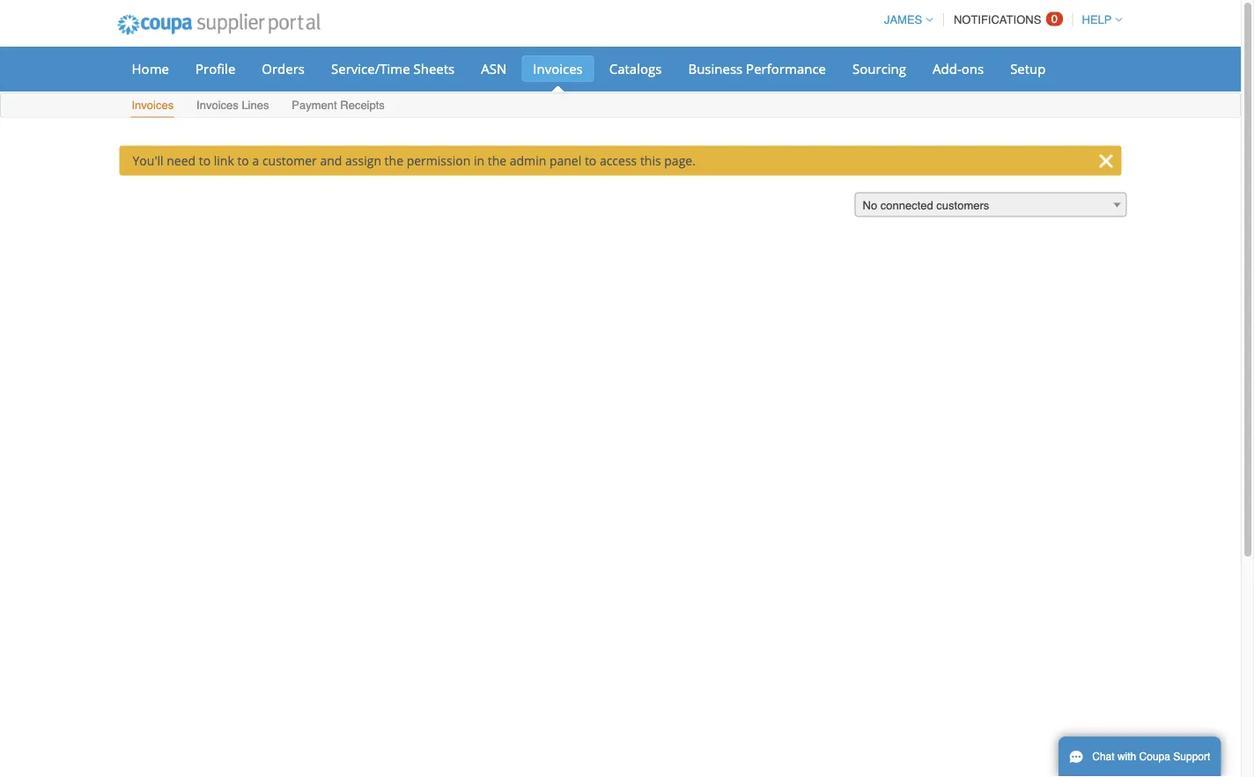 Task type: locate. For each thing, give the bounding box(es) containing it.
0 horizontal spatial invoices link
[[131, 95, 175, 118]]

2 to from the left
[[237, 152, 249, 169]]

customer
[[262, 152, 317, 169]]

1 vertical spatial invoices link
[[131, 95, 175, 118]]

0 vertical spatial invoices link
[[522, 55, 594, 82]]

to left link
[[199, 152, 211, 169]]

chat with coupa support button
[[1059, 737, 1221, 778]]

invoices link down "home" link
[[131, 95, 175, 118]]

invoices lines link
[[196, 95, 270, 118]]

to left 'a'
[[237, 152, 249, 169]]

0
[[1051, 12, 1058, 26]]

performance
[[746, 59, 826, 77]]

james link
[[876, 13, 933, 26]]

the
[[385, 152, 403, 169], [488, 152, 506, 169]]

help
[[1082, 13, 1112, 26]]

catalogs
[[609, 59, 662, 77]]

and
[[320, 152, 342, 169]]

sheets
[[413, 59, 455, 77]]

invoices right asn
[[533, 59, 583, 77]]

panel
[[549, 152, 581, 169]]

invoices
[[533, 59, 583, 77], [132, 99, 174, 112], [196, 99, 238, 112]]

asn
[[481, 59, 507, 77]]

setup link
[[999, 55, 1057, 82]]

to right the panel on the left top of the page
[[585, 152, 596, 169]]

support
[[1173, 751, 1210, 764]]

invoices link
[[522, 55, 594, 82], [131, 95, 175, 118]]

chat with coupa support
[[1092, 751, 1210, 764]]

notifications
[[954, 13, 1041, 26]]

0 horizontal spatial the
[[385, 152, 403, 169]]

connected
[[880, 199, 933, 212]]

payment receipts link
[[291, 95, 386, 118]]

business performance link
[[677, 55, 837, 82]]

invoices down "profile" link
[[196, 99, 238, 112]]

the right assign
[[385, 152, 403, 169]]

to
[[199, 152, 211, 169], [237, 152, 249, 169], [585, 152, 596, 169]]

2 horizontal spatial to
[[585, 152, 596, 169]]

no
[[863, 199, 877, 212]]

1 horizontal spatial the
[[488, 152, 506, 169]]

sourcing link
[[841, 55, 918, 82]]

access
[[600, 152, 637, 169]]

2 horizontal spatial invoices
[[533, 59, 583, 77]]

home link
[[120, 55, 181, 82]]

james
[[884, 13, 922, 26]]

the right in on the top
[[488, 152, 506, 169]]

profile
[[196, 59, 235, 77]]

asn link
[[470, 55, 518, 82]]

profile link
[[184, 55, 247, 82]]

this
[[640, 152, 661, 169]]

notifications 0
[[954, 12, 1058, 26]]

setup
[[1010, 59, 1046, 77]]

invoices link right the asn link
[[522, 55, 594, 82]]

invoices down "home" link
[[132, 99, 174, 112]]

sourcing
[[852, 59, 906, 77]]

business performance
[[688, 59, 826, 77]]

lines
[[242, 99, 269, 112]]

navigation
[[876, 3, 1122, 37]]

1 horizontal spatial to
[[237, 152, 249, 169]]

coupa supplier portal image
[[105, 3, 332, 47]]

3 to from the left
[[585, 152, 596, 169]]

service/time sheets
[[331, 59, 455, 77]]

0 horizontal spatial to
[[199, 152, 211, 169]]

customers
[[936, 199, 989, 212]]



Task type: describe. For each thing, give the bounding box(es) containing it.
in
[[474, 152, 484, 169]]

1 horizontal spatial invoices link
[[522, 55, 594, 82]]

ons
[[961, 59, 984, 77]]

catalogs link
[[598, 55, 673, 82]]

home
[[132, 59, 169, 77]]

payment
[[292, 99, 337, 112]]

permission
[[407, 152, 471, 169]]

1 the from the left
[[385, 152, 403, 169]]

No connected customers field
[[855, 192, 1127, 218]]

No connected customers text field
[[856, 193, 1126, 218]]

assign
[[345, 152, 381, 169]]

admin
[[510, 152, 546, 169]]

2 the from the left
[[488, 152, 506, 169]]

need
[[167, 152, 196, 169]]

you'll
[[133, 152, 163, 169]]

a
[[252, 152, 259, 169]]

1 horizontal spatial invoices
[[196, 99, 238, 112]]

no connected customers
[[863, 199, 989, 212]]

business
[[688, 59, 743, 77]]

chat
[[1092, 751, 1115, 764]]

with
[[1117, 751, 1136, 764]]

invoices lines
[[196, 99, 269, 112]]

link
[[214, 152, 234, 169]]

navigation containing notifications 0
[[876, 3, 1122, 37]]

help link
[[1074, 13, 1122, 26]]

1 to from the left
[[199, 152, 211, 169]]

orders link
[[250, 55, 316, 82]]

add-ons
[[933, 59, 984, 77]]

receipts
[[340, 99, 385, 112]]

coupa
[[1139, 751, 1170, 764]]

page.
[[664, 152, 696, 169]]

service/time sheets link
[[320, 55, 466, 82]]

orders
[[262, 59, 305, 77]]

0 horizontal spatial invoices
[[132, 99, 174, 112]]

service/time
[[331, 59, 410, 77]]

add-
[[933, 59, 961, 77]]

payment receipts
[[292, 99, 385, 112]]

you'll need to link to a customer and assign the permission in the admin panel to access this page.
[[133, 152, 696, 169]]

add-ons link
[[921, 55, 995, 82]]



Task type: vqa. For each thing, say whether or not it's contained in the screenshot.
customer
yes



